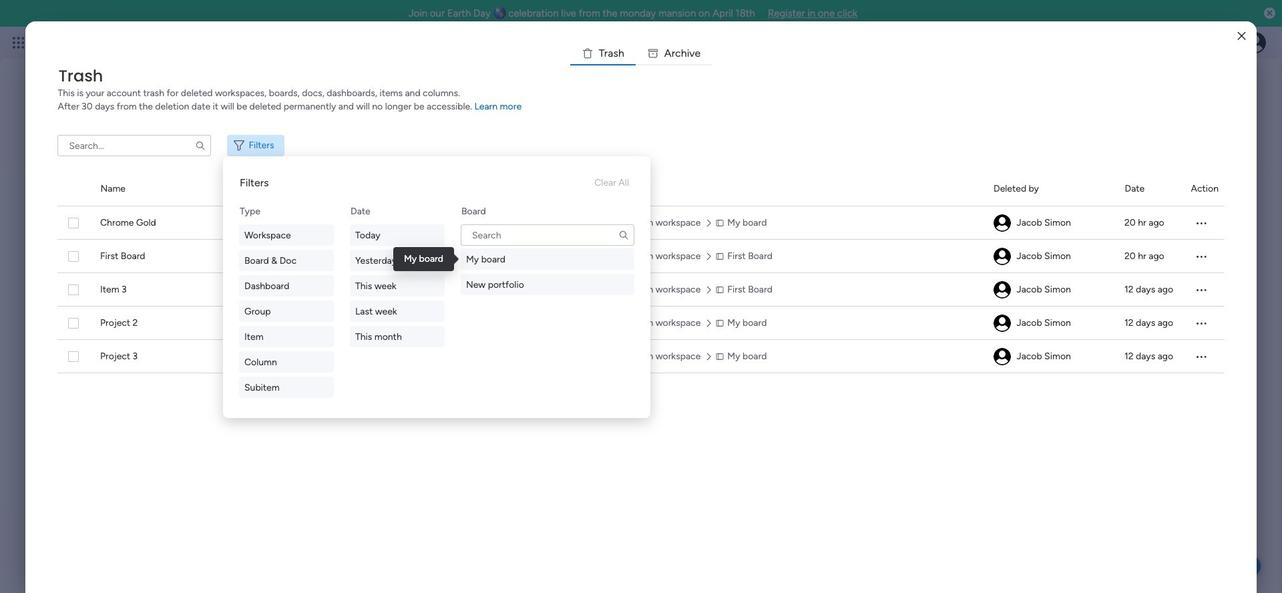 Task type: vqa. For each thing, say whether or not it's contained in the screenshot.
Search icon
yes



Task type: describe. For each thing, give the bounding box(es) containing it.
jacob simon image for 5th row from the bottom
[[995, 214, 1012, 232]]

5 row from the top
[[58, 340, 1225, 374]]

2 column header from the left
[[100, 172, 485, 206]]

4 column header from the left
[[994, 172, 1110, 206]]



Task type: locate. For each thing, give the bounding box(es) containing it.
jacob simon image
[[995, 214, 1012, 232], [995, 281, 1012, 299]]

Search search field
[[461, 225, 635, 246]]

Search for items in the recycle bin search field
[[58, 135, 211, 156]]

0 vertical spatial jacob simon image
[[995, 214, 1012, 232]]

2 row from the top
[[58, 240, 1225, 273]]

3 row from the top
[[58, 273, 1225, 307]]

jacob simon image
[[1245, 32, 1267, 53], [995, 248, 1012, 265], [995, 315, 1012, 332], [995, 348, 1012, 365]]

close image
[[1238, 31, 1247, 41]]

6 column header from the left
[[1192, 172, 1225, 206]]

1 column header from the left
[[58, 172, 84, 206]]

row
[[58, 206, 1225, 240], [58, 240, 1225, 273], [58, 273, 1225, 307], [58, 307, 1225, 340], [58, 340, 1225, 374]]

2 jacob simon image from the top
[[995, 281, 1012, 299]]

search image
[[195, 140, 206, 151]]

1 row from the top
[[58, 206, 1225, 240]]

1 jacob simon image from the top
[[995, 214, 1012, 232]]

select product image
[[12, 36, 25, 49]]

4 row from the top
[[58, 307, 1225, 340]]

None search field
[[461, 225, 635, 246]]

1 vertical spatial jacob simon image
[[995, 281, 1012, 299]]

None search field
[[58, 135, 211, 156]]

menu image
[[1196, 216, 1209, 230]]

row group
[[58, 172, 1225, 206]]

5 column header from the left
[[1126, 172, 1176, 206]]

search image
[[619, 230, 629, 241]]

column header
[[58, 172, 84, 206], [100, 172, 485, 206], [594, 172, 978, 206], [994, 172, 1110, 206], [1126, 172, 1176, 206], [1192, 172, 1225, 206]]

table
[[58, 172, 1225, 572]]

3 column header from the left
[[594, 172, 978, 206]]

cell
[[501, 206, 578, 240], [994, 206, 1109, 240], [501, 240, 578, 273], [994, 240, 1109, 273], [1192, 240, 1225, 273], [501, 273, 578, 307], [994, 273, 1109, 307], [1192, 273, 1225, 307], [994, 307, 1109, 340], [1192, 307, 1225, 340], [994, 340, 1109, 374], [1192, 340, 1225, 374]]

jacob simon image for 3rd row
[[995, 281, 1012, 299]]



